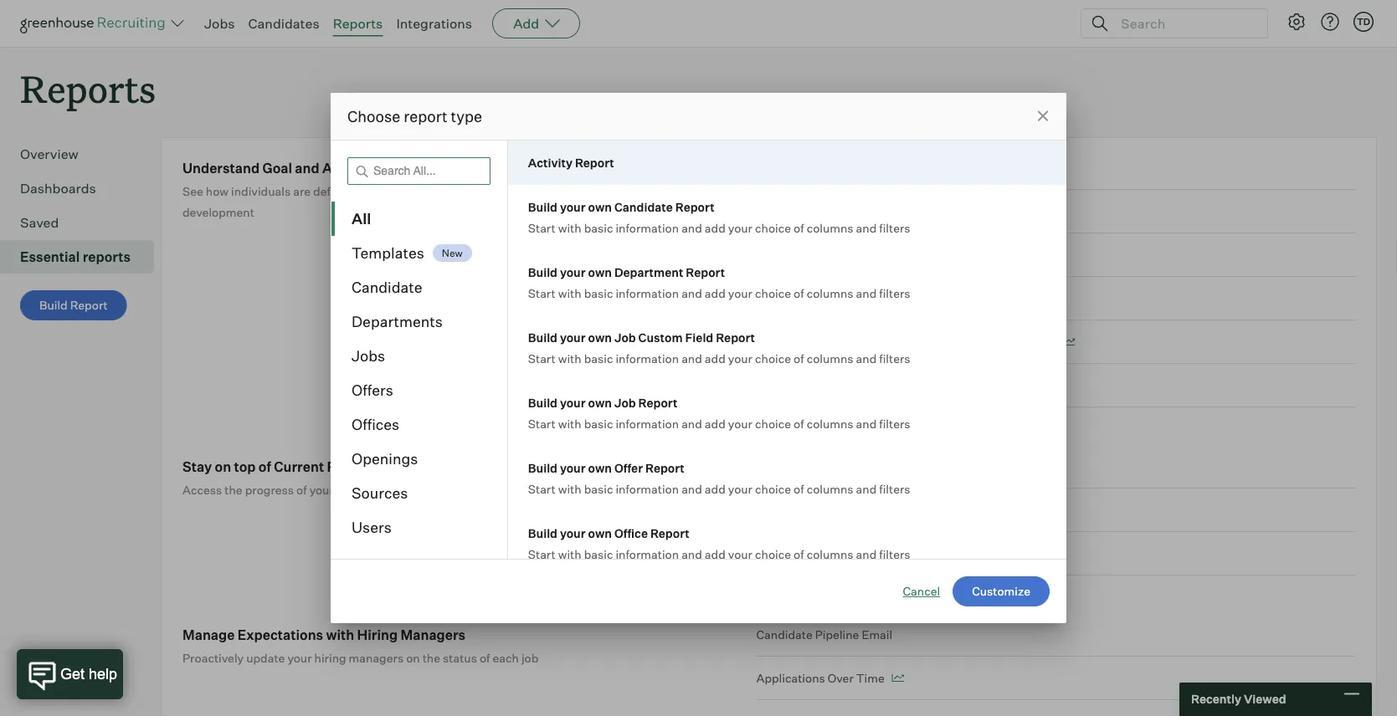 Task type: vqa. For each thing, say whether or not it's contained in the screenshot.
Activity
yes



Task type: locate. For each thing, give the bounding box(es) containing it.
recently viewed
[[1192, 693, 1287, 707]]

add for build your own candidate report
[[705, 221, 726, 235]]

add down field
[[705, 351, 726, 366]]

department summary link
[[757, 533, 1356, 576]]

6 information from the top
[[616, 547, 679, 562]]

basic for office
[[584, 547, 613, 562]]

1 horizontal spatial reports
[[333, 15, 383, 32]]

candidate pipeline email
[[757, 628, 893, 642]]

add up build your own offer report start with basic information and add your choice of columns and filters
[[705, 417, 726, 431]]

job left the custom
[[615, 330, 636, 345]]

choice for build your own candidate report
[[755, 221, 791, 235]]

essential
[[20, 249, 80, 266]]

1 vertical spatial job
[[615, 396, 636, 410]]

0 vertical spatial department
[[615, 265, 684, 280]]

start inside build your own department report start with basic information and add your choice of columns and filters
[[528, 286, 556, 301]]

2 vertical spatial goal
[[967, 335, 992, 349]]

time
[[757, 291, 785, 306], [757, 335, 785, 349], [857, 671, 885, 686]]

6 choice from the top
[[755, 547, 791, 562]]

reports
[[83, 249, 131, 266]]

3 choice from the top
[[755, 351, 791, 366]]

saved link
[[20, 213, 147, 233]]

with inside build your own department report start with basic information and add your choice of columns and filters
[[558, 286, 582, 301]]

jobs left the candidates link
[[204, 15, 235, 32]]

td button
[[1354, 12, 1374, 32]]

2 job from the top
[[615, 396, 636, 410]]

own
[[544, 184, 567, 199], [588, 200, 612, 214], [588, 265, 612, 280], [588, 330, 612, 345], [588, 396, 612, 410], [588, 461, 612, 476], [588, 526, 612, 541]]

icon chart image
[[1063, 338, 1076, 346], [892, 675, 904, 683]]

start inside build your own candidate report start with basic information and add your choice of columns and filters
[[528, 221, 556, 235]]

add inside build your own offer report start with basic information and add your choice of columns and filters
[[705, 482, 726, 497]]

to left schedule
[[787, 335, 799, 349]]

0 vertical spatial hiring
[[441, 483, 473, 498]]

attainment
[[322, 160, 396, 176], [942, 291, 1004, 306], [994, 335, 1056, 349]]

metrics
[[399, 160, 449, 176]]

time left schedule
[[757, 335, 785, 349]]

activity up their
[[528, 155, 573, 170]]

information for job
[[616, 417, 679, 431]]

report right offer
[[646, 461, 685, 476]]

applications
[[843, 291, 912, 306], [757, 671, 825, 686]]

information
[[616, 221, 679, 235], [616, 286, 679, 301], [616, 351, 679, 366], [616, 417, 679, 431], [616, 482, 679, 497], [616, 547, 679, 562]]

columns for build your own department report start with basic information and add your choice of columns and filters
[[807, 286, 854, 301]]

1 vertical spatial applications
[[757, 671, 825, 686]]

of inside build your own offer report start with basic information and add your choice of columns and filters
[[794, 482, 804, 497]]

hiring inside stay on top of current recruiting activity access the progress of your company's current hiring process
[[441, 483, 473, 498]]

their
[[516, 184, 542, 199]]

of for build your own department report
[[794, 286, 804, 301]]

add inside 'build your own job report start with basic information and add your choice of columns and filters'
[[705, 417, 726, 431]]

6 filters from the top
[[880, 547, 911, 562]]

1 horizontal spatial on
[[406, 651, 420, 666]]

2 add from the top
[[705, 286, 726, 301]]

build for build your own office report start with basic information and add your choice of columns and filters
[[528, 526, 558, 541]]

job inside 'build your own job report start with basic information and add your choice of columns and filters'
[[615, 396, 636, 410]]

report
[[575, 155, 614, 170], [676, 200, 715, 214], [686, 265, 725, 280], [70, 298, 108, 313], [716, 330, 755, 345], [639, 396, 678, 410], [646, 461, 685, 476], [651, 526, 690, 541]]

accomplishing
[[384, 184, 464, 199]]

job
[[522, 651, 539, 666]]

all
[[352, 210, 371, 228]]

1 add from the top
[[705, 221, 726, 235]]

with for build your own office report start with basic information and add your choice of columns and filters
[[558, 547, 582, 562]]

icon chart image down email
[[892, 675, 904, 683]]

report right "office"
[[651, 526, 690, 541]]

report down essential reports link
[[70, 298, 108, 313]]

information inside build your own job custom field report start with basic information and add your choice of columns and filters
[[616, 351, 679, 366]]

1 vertical spatial activity
[[398, 459, 449, 475]]

add for build your own job report
[[705, 417, 726, 431]]

candidate down team
[[615, 200, 673, 214]]

applications left over at the right bottom
[[757, 671, 825, 686]]

build inside build your own job custom field report start with basic information and add your choice of columns and filters
[[528, 330, 558, 345]]

1 vertical spatial time
[[757, 335, 785, 349]]

choice for build your own department report
[[755, 286, 791, 301]]

own inside build your own job custom field report start with basic information and add your choice of columns and filters
[[588, 330, 612, 345]]

information for office
[[616, 547, 679, 562]]

2 basic from the top
[[584, 286, 613, 301]]

1 horizontal spatial jobs
[[352, 347, 385, 366]]

4 choice from the top
[[755, 417, 791, 431]]

own for build your own job report
[[588, 396, 612, 410]]

the inside stay on top of current recruiting activity access the progress of your company's current hiring process
[[225, 483, 243, 498]]

0 horizontal spatial the
[[225, 483, 243, 498]]

your inside stay on top of current recruiting activity access the progress of your company's current hiring process
[[310, 483, 334, 498]]

1 horizontal spatial department
[[757, 547, 823, 561]]

1 basic from the top
[[584, 221, 613, 235]]

0 vertical spatial on
[[215, 459, 231, 475]]

activity up current
[[398, 459, 449, 475]]

1 columns from the top
[[807, 221, 854, 235]]

columns inside build your own candidate report start with basic information and add your choice of columns and filters
[[807, 221, 854, 235]]

report down build your own candidate report start with basic information and add your choice of columns and filters
[[686, 265, 725, 280]]

information inside the build your own office report start with basic information and add your choice of columns and filters
[[616, 547, 679, 562]]

3 columns from the top
[[807, 351, 854, 366]]

with
[[558, 221, 582, 235], [558, 286, 582, 301], [558, 351, 582, 366], [558, 417, 582, 431], [558, 482, 582, 497], [558, 547, 582, 562], [326, 627, 354, 644]]

basic inside build your own candidate report start with basic information and add your choice of columns and filters
[[584, 221, 613, 235]]

managers
[[349, 651, 404, 666]]

5 add from the top
[[705, 482, 726, 497]]

information up the custom
[[616, 286, 679, 301]]

on left top
[[215, 459, 231, 475]]

report inside build your own candidate report start with basic information and add your choice of columns and filters
[[676, 200, 715, 214]]

filters inside 'build your own job report start with basic information and add your choice of columns and filters'
[[880, 417, 911, 431]]

5 columns from the top
[[807, 482, 854, 497]]

information inside build your own offer report start with basic information and add your choice of columns and filters
[[616, 482, 679, 497]]

information inside build your own candidate report start with basic information and add your choice of columns and filters
[[616, 221, 679, 235]]

and
[[295, 160, 320, 176], [361, 184, 381, 199], [620, 184, 640, 199], [682, 221, 702, 235], [856, 221, 877, 235], [682, 286, 702, 301], [856, 286, 877, 301], [682, 351, 702, 366], [856, 351, 877, 366], [682, 417, 702, 431], [856, 417, 877, 431], [682, 482, 702, 497], [856, 482, 877, 497], [682, 547, 702, 562], [856, 547, 877, 562]]

1 horizontal spatial hiring
[[441, 483, 473, 498]]

department inside "link"
[[757, 547, 823, 561]]

individuals
[[231, 184, 291, 199]]

own inside build your own department report start with basic information and add your choice of columns and filters
[[588, 265, 612, 280]]

job for custom
[[615, 330, 636, 345]]

1 vertical spatial reports
[[20, 64, 156, 113]]

basic
[[584, 221, 613, 235], [584, 286, 613, 301], [584, 351, 613, 366], [584, 417, 613, 431], [584, 482, 613, 497], [584, 547, 613, 562]]

own inside the build your own office report start with basic information and add your choice of columns and filters
[[588, 526, 612, 541]]

0 vertical spatial the
[[225, 483, 243, 498]]

hiring inside manage expectations with hiring managers proactively update your hiring managers on the status of each job
[[314, 651, 346, 666]]

report up build your own department report start with basic information and add your choice of columns and filters on the top of page
[[676, 200, 715, 214]]

viewed
[[1244, 693, 1287, 707]]

time left review
[[757, 291, 785, 306]]

0 horizontal spatial on
[[215, 459, 231, 475]]

5 filters from the top
[[880, 482, 911, 497]]

build for build your own candidate report start with basic information and add your choice of columns and filters
[[528, 200, 558, 214]]

6 basic from the top
[[584, 547, 613, 562]]

applications up available
[[843, 291, 912, 306]]

the
[[225, 483, 243, 498], [423, 651, 441, 666]]

build your own job custom field report start with basic information and add your choice of columns and filters
[[528, 330, 911, 366]]

time right over at the right bottom
[[857, 671, 885, 686]]

add for build your own offer report
[[705, 482, 726, 497]]

filters inside the build your own office report start with basic information and add your choice of columns and filters
[[880, 547, 911, 562]]

0 vertical spatial activity
[[528, 155, 573, 170]]

add inside build your own department report start with basic information and add your choice of columns and filters
[[705, 286, 726, 301]]

defining
[[313, 184, 358, 199]]

attainment up defining
[[322, 160, 396, 176]]

start inside build your own offer report start with basic information and add your choice of columns and filters
[[528, 482, 556, 497]]

with for build your own candidate report start with basic information and add your choice of columns and filters
[[558, 221, 582, 235]]

1 filters from the top
[[880, 221, 911, 235]]

4 filters from the top
[[880, 417, 911, 431]]

overview link
[[20, 144, 147, 164]]

department
[[615, 265, 684, 280], [757, 547, 823, 561]]

add up the build your own office report start with basic information and add your choice of columns and filters
[[705, 482, 726, 497]]

3 start from the top
[[528, 351, 556, 366]]

1 horizontal spatial icon chart image
[[1063, 338, 1076, 346]]

0 horizontal spatial activity
[[398, 459, 449, 475]]

2 to from the top
[[787, 335, 799, 349]]

information down "office"
[[616, 547, 679, 562]]

start for build your own office report start with basic information and add your choice of columns and filters
[[528, 547, 556, 562]]

2 information from the top
[[616, 286, 679, 301]]

icon chart image for metrics
[[1063, 338, 1076, 346]]

recently
[[1192, 693, 1242, 707]]

5 start from the top
[[528, 482, 556, 497]]

0 vertical spatial jobs
[[204, 15, 235, 32]]

greenhouse recruiting image
[[20, 13, 171, 33]]

0 horizontal spatial hiring
[[314, 651, 346, 666]]

each
[[493, 651, 519, 666]]

start inside the build your own office report start with basic information and add your choice of columns and filters
[[528, 547, 556, 562]]

1 horizontal spatial activity
[[528, 155, 573, 170]]

reports right the candidates link
[[333, 15, 383, 32]]

hiring right current
[[441, 483, 473, 498]]

build inside the build your own office report start with basic information and add your choice of columns and filters
[[528, 526, 558, 541]]

report inside the build your own office report start with basic information and add your choice of columns and filters
[[651, 526, 690, 541]]

columns inside 'build your own job report start with basic information and add your choice of columns and filters'
[[807, 417, 854, 431]]

own inside 'build your own job report start with basic information and add your choice of columns and filters'
[[588, 396, 612, 410]]

to
[[787, 291, 799, 306], [787, 335, 799, 349]]

information up offer
[[616, 417, 679, 431]]

on inside manage expectations with hiring managers proactively update your hiring managers on the status of each job
[[406, 651, 420, 666]]

choose report type dialog
[[331, 93, 1067, 624]]

current
[[399, 483, 439, 498]]

build for build your own offer report start with basic information and add your choice of columns and filters
[[528, 461, 558, 476]]

2 start from the top
[[528, 286, 556, 301]]

of inside build your own job custom field report start with basic information and add your choice of columns and filters
[[794, 351, 804, 366]]

start for build your own department report start with basic information and add your choice of columns and filters
[[528, 286, 556, 301]]

1 horizontal spatial the
[[423, 651, 441, 666]]

1 vertical spatial to
[[787, 335, 799, 349]]

basic inside the build your own office report start with basic information and add your choice of columns and filters
[[584, 547, 613, 562]]

of inside manage expectations with hiring managers proactively update your hiring managers on the status of each job
[[480, 651, 490, 666]]

columns inside the build your own office report start with basic information and add your choice of columns and filters
[[807, 547, 854, 562]]

1 choice from the top
[[755, 221, 791, 235]]

1 vertical spatial department
[[757, 547, 823, 561]]

department up the custom
[[615, 265, 684, 280]]

start inside 'build your own job report start with basic information and add your choice of columns and filters'
[[528, 417, 556, 431]]

of for build your own office report
[[794, 547, 804, 562]]

add up field
[[705, 286, 726, 301]]

with for build your own department report start with basic information and add your choice of columns and filters
[[558, 286, 582, 301]]

choice for build your own job report
[[755, 417, 791, 431]]

0 horizontal spatial department
[[615, 265, 684, 280]]

4 information from the top
[[616, 417, 679, 431]]

with inside the build your own office report start with basic information and add your choice of columns and filters
[[558, 547, 582, 562]]

own inside build your own candidate report start with basic information and add your choice of columns and filters
[[588, 200, 612, 214]]

team
[[643, 184, 671, 199]]

3 information from the top
[[616, 351, 679, 366]]

choice inside the build your own office report start with basic information and add your choice of columns and filters
[[755, 547, 791, 562]]

0 vertical spatial applications
[[843, 291, 912, 306]]

choice for build your own office report
[[755, 547, 791, 562]]

1 vertical spatial attainment
[[942, 291, 1004, 306]]

department inside build your own department report start with basic information and add your choice of columns and filters
[[615, 265, 684, 280]]

customize
[[972, 585, 1031, 599]]

start for build your own offer report start with basic information and add your choice of columns and filters
[[528, 482, 556, 497]]

5 basic from the top
[[584, 482, 613, 497]]

add down build your own offer report start with basic information and add your choice of columns and filters
[[705, 547, 726, 562]]

2 columns from the top
[[807, 286, 854, 301]]

with inside build your own offer report start with basic information and add your choice of columns and filters
[[558, 482, 582, 497]]

1 vertical spatial goal
[[915, 291, 940, 306]]

filters for build your own candidate report start with basic information and add your choice of columns and filters
[[880, 221, 911, 235]]

information inside build your own department report start with basic information and add your choice of columns and filters
[[616, 286, 679, 301]]

activity inside stay on top of current recruiting activity access the progress of your company's current hiring process
[[398, 459, 449, 475]]

5 choice from the top
[[755, 482, 791, 497]]

information down offer
[[616, 482, 679, 497]]

filters for build your own office report start with basic information and add your choice of columns and filters
[[880, 547, 911, 562]]

on down managers on the bottom left of the page
[[406, 651, 420, 666]]

information down the custom
[[616, 351, 679, 366]]

with inside build your own candidate report start with basic information and add your choice of columns and filters
[[558, 221, 582, 235]]

0 horizontal spatial icon chart image
[[892, 675, 904, 683]]

build your own candidate report start with basic information and add your choice of columns and filters
[[528, 200, 911, 235]]

1 vertical spatial on
[[406, 651, 420, 666]]

information down team
[[616, 221, 679, 235]]

attainment up time to schedule available candidate goal attainment
[[942, 291, 1004, 306]]

reports
[[333, 15, 383, 32], [20, 64, 156, 113]]

add inside build your own candidate report start with basic information and add your choice of columns and filters
[[705, 221, 726, 235]]

basic inside 'build your own job report start with basic information and add your choice of columns and filters'
[[584, 417, 613, 431]]

see
[[183, 184, 203, 199]]

1 to from the top
[[787, 291, 799, 306]]

columns inside build your own offer report start with basic information and add your choice of columns and filters
[[807, 482, 854, 497]]

4 columns from the top
[[807, 417, 854, 431]]

report right field
[[716, 330, 755, 345]]

columns for build your own offer report start with basic information and add your choice of columns and filters
[[807, 482, 854, 497]]

2 filters from the top
[[880, 286, 911, 301]]

with inside build your own job custom field report start with basic information and add your choice of columns and filters
[[558, 351, 582, 366]]

1 job from the top
[[615, 330, 636, 345]]

of inside 'build your own job report start with basic information and add your choice of columns and filters'
[[794, 417, 804, 431]]

4 add from the top
[[705, 417, 726, 431]]

of inside build your own department report start with basic information and add your choice of columns and filters
[[794, 286, 804, 301]]

build for build report
[[39, 298, 68, 313]]

to for schedule
[[787, 335, 799, 349]]

basic inside build your own department report start with basic information and add your choice of columns and filters
[[584, 286, 613, 301]]

hiring left managers
[[314, 651, 346, 666]]

1 vertical spatial jobs
[[352, 347, 385, 366]]

report down the custom
[[639, 396, 678, 410]]

users
[[352, 519, 392, 537]]

1 horizontal spatial applications
[[843, 291, 912, 306]]

candidates link
[[248, 15, 320, 32]]

1 start from the top
[[528, 221, 556, 235]]

with for build your own offer report start with basic information and add your choice of columns and filters
[[558, 482, 582, 497]]

job inside build your own job custom field report start with basic information and add your choice of columns and filters
[[615, 330, 636, 345]]

basic for department
[[584, 286, 613, 301]]

0 vertical spatial job
[[615, 330, 636, 345]]

start for build your own job report start with basic information and add your choice of columns and filters
[[528, 417, 556, 431]]

candidate right available
[[908, 335, 964, 349]]

filters inside build your own offer report start with basic information and add your choice of columns and filters
[[880, 482, 911, 497]]

review
[[801, 291, 841, 306]]

build inside build your own candidate report start with basic information and add your choice of columns and filters
[[528, 200, 558, 214]]

build inside build your own offer report start with basic information and add your choice of columns and filters
[[528, 461, 558, 476]]

choice inside build your own candidate report start with basic information and add your choice of columns and filters
[[755, 221, 791, 235]]

6 columns from the top
[[807, 547, 854, 562]]

report inside build your own job custom field report start with basic information and add your choice of columns and filters
[[716, 330, 755, 345]]

for
[[499, 184, 514, 199]]

time to review applications goal attainment
[[757, 291, 1004, 306]]

0 vertical spatial reports
[[333, 15, 383, 32]]

over
[[828, 671, 854, 686]]

jobs up offers
[[352, 347, 385, 366]]

build inside button
[[39, 298, 68, 313]]

activity inside choose report type dialog
[[528, 155, 573, 170]]

3 filters from the top
[[880, 351, 911, 366]]

attainment down time to review applications goal attainment link at right
[[994, 335, 1056, 349]]

icon chart image down time to review applications goal attainment link at right
[[1063, 338, 1076, 346]]

build inside 'build your own job report start with basic information and add your choice of columns and filters'
[[528, 396, 558, 410]]

3 basic from the top
[[584, 351, 613, 366]]

6 start from the top
[[528, 547, 556, 562]]

own inside build your own offer report start with basic information and add your choice of columns and filters
[[588, 461, 612, 476]]

department left summary in the right bottom of the page
[[757, 547, 823, 561]]

offers
[[352, 381, 393, 400]]

1 vertical spatial hiring
[[314, 651, 346, 666]]

build your own offer report start with basic information and add your choice of columns and filters
[[528, 461, 911, 497]]

add up build your own department report start with basic information and add your choice of columns and filters on the top of page
[[705, 221, 726, 235]]

2 choice from the top
[[755, 286, 791, 301]]

to left review
[[787, 291, 799, 306]]

integrations
[[396, 15, 472, 32]]

to for review
[[787, 291, 799, 306]]

build for build your own job report start with basic information and add your choice of columns and filters
[[528, 396, 558, 410]]

manage
[[183, 627, 235, 644]]

with inside 'build your own job report start with basic information and add your choice of columns and filters'
[[558, 417, 582, 431]]

choice inside build your own offer report start with basic information and add your choice of columns and filters
[[755, 482, 791, 497]]

of
[[794, 221, 804, 235], [794, 286, 804, 301], [794, 351, 804, 366], [794, 417, 804, 431], [259, 459, 271, 475], [794, 482, 804, 497], [297, 483, 307, 498], [794, 547, 804, 562], [480, 651, 490, 666]]

columns inside build your own department report start with basic information and add your choice of columns and filters
[[807, 286, 854, 301]]

on
[[215, 459, 231, 475], [406, 651, 420, 666]]

manage expectations with hiring managers proactively update your hiring managers on the status of each job
[[183, 627, 539, 666]]

0 vertical spatial goal
[[263, 160, 292, 176]]

3 add from the top
[[705, 351, 726, 366]]

the down managers on the bottom left of the page
[[423, 651, 441, 666]]

recruiting
[[327, 459, 395, 475]]

choice inside build your own department report start with basic information and add your choice of columns and filters
[[755, 286, 791, 301]]

filters inside build your own candidate report start with basic information and add your choice of columns and filters
[[880, 221, 911, 235]]

of inside build your own candidate report start with basic information and add your choice of columns and filters
[[794, 221, 804, 235]]

columns for build your own candidate report start with basic information and add your choice of columns and filters
[[807, 221, 854, 235]]

0 vertical spatial icon chart image
[[1063, 338, 1076, 346]]

add
[[705, 221, 726, 235], [705, 286, 726, 301], [705, 351, 726, 366], [705, 417, 726, 431], [705, 482, 726, 497], [705, 547, 726, 562]]

0 horizontal spatial goal
[[263, 160, 292, 176]]

0 vertical spatial attainment
[[322, 160, 396, 176]]

your
[[560, 200, 586, 214], [728, 221, 753, 235], [560, 265, 586, 280], [728, 286, 753, 301], [560, 330, 586, 345], [728, 351, 753, 366], [560, 396, 586, 410], [728, 417, 753, 431], [560, 461, 586, 476], [728, 482, 753, 497], [310, 483, 334, 498], [560, 526, 586, 541], [728, 547, 753, 562], [288, 651, 312, 666]]

6 add from the top
[[705, 547, 726, 562]]

jobs
[[204, 15, 235, 32], [352, 347, 385, 366]]

filters for build your own job report start with basic information and add your choice of columns and filters
[[880, 417, 911, 431]]

build inside build your own department report start with basic information and add your choice of columns and filters
[[528, 265, 558, 280]]

0 horizontal spatial reports
[[20, 64, 156, 113]]

hiring
[[441, 483, 473, 498], [314, 651, 346, 666]]

the down top
[[225, 483, 243, 498]]

1 information from the top
[[616, 221, 679, 235]]

of inside the build your own office report start with basic information and add your choice of columns and filters
[[794, 547, 804, 562]]

5 information from the top
[[616, 482, 679, 497]]

own for build your own job custom field report
[[588, 330, 612, 345]]

information inside 'build your own job report start with basic information and add your choice of columns and filters'
[[616, 417, 679, 431]]

activity
[[528, 155, 573, 170], [398, 459, 449, 475]]

add inside the build your own office report start with basic information and add your choice of columns and filters
[[705, 547, 726, 562]]

expectations
[[238, 627, 323, 644]]

job up offer
[[615, 396, 636, 410]]

basic inside build your own offer report start with basic information and add your choice of columns and filters
[[584, 482, 613, 497]]

1 vertical spatial the
[[423, 651, 441, 666]]

add for build your own department report
[[705, 286, 726, 301]]

choice inside build your own job custom field report start with basic information and add your choice of columns and filters
[[755, 351, 791, 366]]

basic for candidate
[[584, 221, 613, 235]]

choice inside 'build your own job report start with basic information and add your choice of columns and filters'
[[755, 417, 791, 431]]

1 vertical spatial icon chart image
[[892, 675, 904, 683]]

applications over time
[[757, 671, 885, 686]]

attainment inside the understand goal and attainment metrics see how individuals are defining and accomplishing goals for their own personal and team development
[[322, 160, 396, 176]]

4 start from the top
[[528, 417, 556, 431]]

0 vertical spatial time
[[757, 291, 785, 306]]

reports down greenhouse recruiting "image"
[[20, 64, 156, 113]]

filters inside build your own department report start with basic information and add your choice of columns and filters
[[880, 286, 911, 301]]

time inside time to review applications goal attainment link
[[757, 291, 785, 306]]

0 vertical spatial to
[[787, 291, 799, 306]]

4 basic from the top
[[584, 417, 613, 431]]



Task type: describe. For each thing, give the bounding box(es) containing it.
sources
[[352, 484, 408, 503]]

customize button
[[953, 577, 1050, 607]]

add inside build your own job custom field report start with basic information and add your choice of columns and filters
[[705, 351, 726, 366]]

available
[[855, 335, 905, 349]]

pipeline
[[815, 628, 859, 642]]

on inside stay on top of current recruiting activity access the progress of your company's current hiring process
[[215, 459, 231, 475]]

own for build your own offer report
[[588, 461, 612, 476]]

stay on top of current recruiting activity access the progress of your company's current hiring process
[[183, 459, 519, 498]]

of for build your own job report
[[794, 417, 804, 431]]

progress
[[245, 483, 294, 498]]

add for build your own office report
[[705, 547, 726, 562]]

choice for build your own offer report
[[755, 482, 791, 497]]

candidate left pipeline
[[757, 628, 813, 642]]

of for build your own candidate report
[[794, 221, 804, 235]]

cancel
[[903, 585, 941, 599]]

columns for build your own office report start with basic information and add your choice of columns and filters
[[807, 547, 854, 562]]

how
[[206, 184, 229, 199]]

of for build your own offer report
[[794, 482, 804, 497]]

understand
[[183, 160, 260, 176]]

openings
[[352, 450, 418, 469]]

department summary
[[757, 547, 879, 561]]

time for time to schedule available candidate goal attainment
[[757, 335, 785, 349]]

candidate down templates
[[352, 278, 423, 297]]

start inside build your own job custom field report start with basic information and add your choice of columns and filters
[[528, 351, 556, 366]]

time to schedule available candidate goal attainment
[[757, 335, 1056, 349]]

Search text field
[[1117, 11, 1253, 36]]

stay
[[183, 459, 212, 475]]

Search All... text field
[[348, 157, 491, 185]]

type
[[451, 107, 482, 126]]

td button
[[1351, 8, 1378, 35]]

schedule
[[801, 335, 852, 349]]

information for offer
[[616, 482, 679, 497]]

report up personal on the left top of the page
[[575, 155, 614, 170]]

integrations link
[[396, 15, 472, 32]]

build for build your own department report start with basic information and add your choice of columns and filters
[[528, 265, 558, 280]]

own for build your own candidate report
[[588, 200, 612, 214]]

build your own office report start with basic information and add your choice of columns and filters
[[528, 526, 911, 562]]

own for build your own department report
[[588, 265, 612, 280]]

columns for build your own job report start with basic information and add your choice of columns and filters
[[807, 417, 854, 431]]

are
[[293, 184, 311, 199]]

current
[[274, 459, 324, 475]]

saved
[[20, 215, 59, 231]]

1 horizontal spatial goal
[[915, 291, 940, 306]]

own inside the understand goal and attainment metrics see how individuals are defining and accomplishing goals for their own personal and team development
[[544, 184, 567, 199]]

managers
[[401, 627, 466, 644]]

email
[[862, 628, 893, 642]]

2 horizontal spatial goal
[[967, 335, 992, 349]]

0 horizontal spatial applications
[[757, 671, 825, 686]]

job for report
[[615, 396, 636, 410]]

goal inside the understand goal and attainment metrics see how individuals are defining and accomplishing goals for their own personal and team development
[[263, 160, 292, 176]]

report inside build your own offer report start with basic information and add your choice of columns and filters
[[646, 461, 685, 476]]

of for manage expectations with hiring managers
[[480, 651, 490, 666]]

new
[[442, 247, 463, 259]]

goals
[[466, 184, 496, 199]]

choose
[[348, 107, 401, 126]]

build your own department report start with basic information and add your choice of columns and filters
[[528, 265, 911, 301]]

basic for job
[[584, 417, 613, 431]]

the inside manage expectations with hiring managers proactively update your hiring managers on the status of each job
[[423, 651, 441, 666]]

basic for offer
[[584, 482, 613, 497]]

information for department
[[616, 286, 679, 301]]

reports link
[[333, 15, 383, 32]]

summary
[[826, 547, 879, 561]]

filters for build your own offer report start with basic information and add your choice of columns and filters
[[880, 482, 911, 497]]

company's
[[336, 483, 396, 498]]

essential reports link
[[20, 247, 147, 267]]

top
[[234, 459, 256, 475]]

templates
[[352, 244, 424, 263]]

update
[[246, 651, 285, 666]]

departments
[[352, 313, 443, 331]]

report
[[404, 107, 448, 126]]

build for build your own job custom field report start with basic information and add your choice of columns and filters
[[528, 330, 558, 345]]

build your own job report start with basic information and add your choice of columns and filters
[[528, 396, 911, 431]]

configure image
[[1287, 12, 1307, 32]]

dashboards link
[[20, 179, 147, 199]]

access
[[183, 483, 222, 498]]

dashboards
[[20, 180, 96, 197]]

personal
[[569, 184, 617, 199]]

offices
[[352, 416, 400, 434]]

add button
[[493, 8, 580, 39]]

with for build your own job report start with basic information and add your choice of columns and filters
[[558, 417, 582, 431]]

columns inside build your own job custom field report start with basic information and add your choice of columns and filters
[[807, 351, 854, 366]]

report inside button
[[70, 298, 108, 313]]

hiring
[[357, 627, 398, 644]]

attainment inside time to review applications goal attainment link
[[942, 291, 1004, 306]]

process
[[476, 483, 519, 498]]

custom
[[639, 330, 683, 345]]

candidates
[[248, 15, 320, 32]]

candidate pipeline email link
[[757, 627, 1356, 658]]

office
[[615, 526, 648, 541]]

field
[[685, 330, 714, 345]]

candidate inside build your own candidate report start with basic information and add your choice of columns and filters
[[615, 200, 673, 214]]

status
[[443, 651, 477, 666]]

jobs link
[[204, 15, 235, 32]]

td
[[1357, 16, 1371, 27]]

overview
[[20, 146, 79, 163]]

essential reports
[[20, 249, 131, 266]]

jobs inside choose report type dialog
[[352, 347, 385, 366]]

time for time to review applications goal attainment
[[757, 291, 785, 306]]

icon chart image for managers
[[892, 675, 904, 683]]

cancel link
[[903, 584, 941, 600]]

filters inside build your own job custom field report start with basic information and add your choice of columns and filters
[[880, 351, 911, 366]]

report inside build your own department report start with basic information and add your choice of columns and filters
[[686, 265, 725, 280]]

proactively
[[183, 651, 244, 666]]

your inside manage expectations with hiring managers proactively update your hiring managers on the status of each job
[[288, 651, 312, 666]]

with inside manage expectations with hiring managers proactively update your hiring managers on the status of each job
[[326, 627, 354, 644]]

start for build your own candidate report start with basic information and add your choice of columns and filters
[[528, 221, 556, 235]]

basic inside build your own job custom field report start with basic information and add your choice of columns and filters
[[584, 351, 613, 366]]

filters for build your own department report start with basic information and add your choice of columns and filters
[[880, 286, 911, 301]]

build report
[[39, 298, 108, 313]]

report inside 'build your own job report start with basic information and add your choice of columns and filters'
[[639, 396, 678, 410]]

choose report type
[[348, 107, 482, 126]]

activity report
[[528, 155, 614, 170]]

offer
[[615, 461, 643, 476]]

understand goal and attainment metrics see how individuals are defining and accomplishing goals for their own personal and team development
[[183, 160, 671, 220]]

2 vertical spatial attainment
[[994, 335, 1056, 349]]

time to review applications goal attainment link
[[757, 277, 1356, 321]]

2 vertical spatial time
[[857, 671, 885, 686]]

information for candidate
[[616, 221, 679, 235]]

own for build your own office report
[[588, 526, 612, 541]]

0 horizontal spatial jobs
[[204, 15, 235, 32]]

build report button
[[20, 291, 127, 321]]

development
[[183, 205, 254, 220]]



